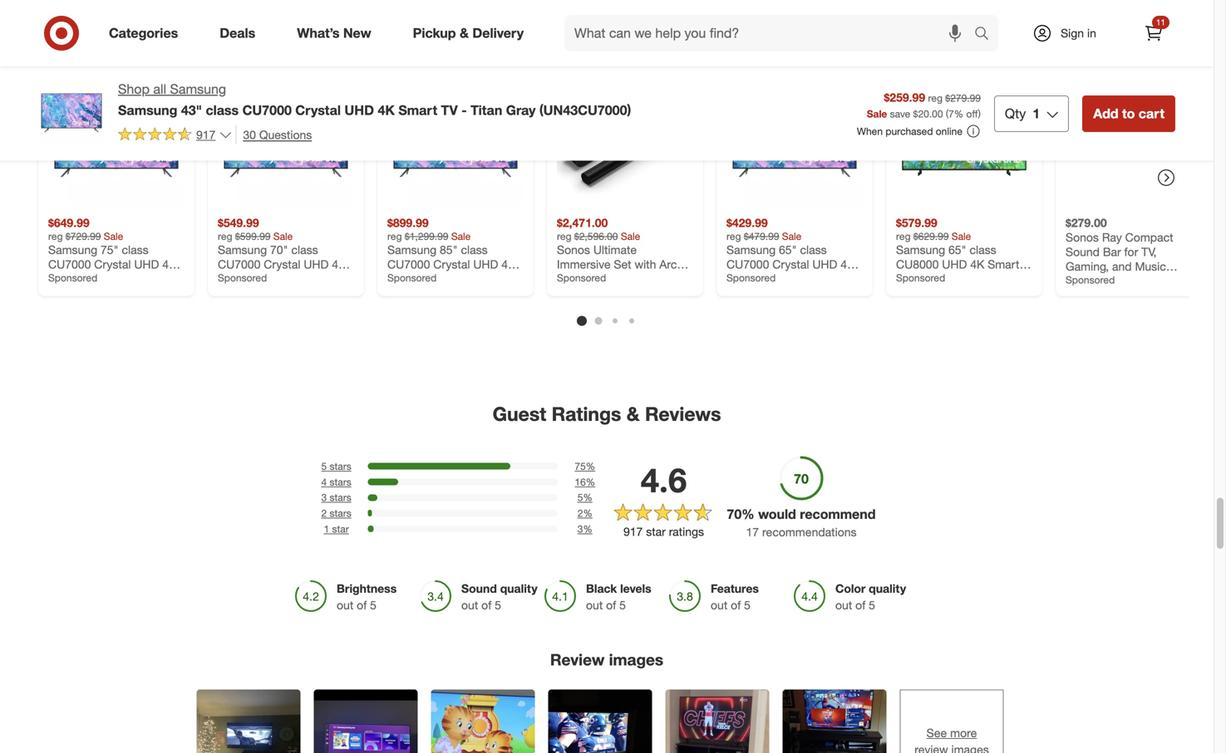 Task type: describe. For each thing, give the bounding box(es) containing it.
pickup
[[413, 25, 456, 41]]

to
[[1122, 105, 1135, 122]]

would
[[758, 507, 796, 523]]

% for 5
[[583, 492, 593, 504]]

brightness
[[337, 582, 397, 596]]

% for 2
[[583, 507, 593, 520]]

samsung 65" class cu8000 uhd 4k smart tv - black (un65cu8000) image
[[896, 69, 1032, 206]]

sign in link
[[1018, 15, 1122, 52]]

sonos ultimate immersive set with arc wireless soundbar, sub wireless subwoofer (gen 3), and pair of era 300 wireless smart speaker image
[[557, 69, 693, 206]]

cu7000
[[242, 102, 292, 118]]

when
[[857, 125, 883, 138]]

sign
[[1061, 26, 1084, 40]]

brightness out of 5
[[337, 582, 397, 613]]

5 %
[[577, 492, 593, 504]]

tv for titan
[[441, 102, 458, 118]]

$629.99
[[913, 230, 949, 243]]

$579.99 reg $629.99 sale samsung 65" class cu8000 uhd 4k smart tv - black (un65cu8000)
[[896, 216, 1032, 286]]

What can we help you find? suggestions appear below search field
[[564, 15, 978, 52]]

$279.00
[[1066, 216, 1107, 230]]

black
[[586, 582, 617, 596]]

sale for $899.99
[[451, 230, 471, 243]]

- for black
[[913, 272, 918, 286]]

out inside "brightness out of 5"
[[337, 598, 353, 613]]

smart for black
[[988, 257, 1019, 272]]

sound
[[1066, 245, 1100, 259]]

reg for $549.99
[[218, 230, 232, 243]]

of for black levels out of 5
[[606, 598, 616, 613]]

11
[[1156, 17, 1165, 27]]

features out of 5
[[711, 582, 759, 613]]

0 horizontal spatial 1
[[324, 523, 329, 536]]

0 vertical spatial 1
[[1033, 105, 1040, 122]]

sound
[[461, 582, 497, 596]]

image of samsung 43" class cu7000 crystal uhd 4k smart tv - titan gray (un43cu7000) image
[[38, 80, 105, 146]]

sponsored for $899.99
[[387, 272, 437, 284]]

stars for 4 stars
[[330, 476, 351, 489]]

quality for sound quality out of 5
[[500, 582, 538, 596]]

of inside "brightness out of 5"
[[357, 598, 367, 613]]

online
[[936, 125, 962, 138]]

shop all samsung samsung 43" class cu7000 crystal uhd 4k smart tv - titan gray (un43cu7000)
[[118, 81, 631, 118]]

gray
[[506, 102, 536, 118]]

$429.99
[[726, 216, 768, 230]]

$279.99
[[945, 92, 981, 104]]

reviews
[[645, 403, 721, 426]]

3 for 3 %
[[577, 523, 583, 536]]

ratings
[[552, 403, 621, 426]]

review
[[915, 743, 948, 754]]

categories link
[[95, 15, 199, 52]]

$729.99
[[66, 230, 101, 243]]

all
[[153, 81, 166, 97]]

$279.00 sonos ray compact sound bar for tv, gaming, and music (black)
[[1066, 216, 1173, 288]]

20.00
[[918, 107, 943, 120]]

of for color quality out of 5
[[855, 598, 865, 613]]

features
[[711, 582, 759, 596]]

2 for 2 stars
[[321, 507, 327, 520]]

4.6
[[641, 460, 687, 501]]

qty
[[1005, 105, 1026, 122]]

reg for $2,471.00
[[557, 230, 571, 243]]

samsung 85" class cu7000 crystal uhd 4k smart tv - titan gray (un85cu7000) image
[[387, 69, 524, 206]]

review images
[[550, 651, 663, 670]]

guest review image 2 of 12, zoom in image
[[314, 690, 418, 754]]

questions
[[259, 127, 312, 142]]

guest
[[493, 403, 546, 426]]

more
[[950, 727, 977, 741]]

sale for $429.99
[[782, 230, 802, 243]]

star for 1
[[332, 523, 349, 536]]

$599.99
[[235, 230, 271, 243]]

$899.99
[[387, 216, 429, 230]]

tv,
[[1141, 245, 1157, 259]]

7
[[948, 107, 954, 120]]

review
[[550, 651, 605, 670]]

black
[[921, 272, 950, 286]]

reg for $649.99
[[48, 230, 63, 243]]

sponsored down $629.99
[[896, 272, 945, 284]]

guest review image 4 of 12, zoom in image
[[548, 690, 652, 754]]

$2,471.00
[[557, 216, 608, 230]]

guest review image 6 of 12, zoom in image
[[783, 690, 886, 754]]

add
[[1093, 105, 1118, 122]]

5 inside color quality out of 5
[[869, 598, 875, 613]]

70
[[727, 507, 742, 523]]

16 %
[[575, 476, 595, 489]]

uhd for cu8000
[[942, 257, 967, 272]]

guest ratings & reviews
[[493, 403, 721, 426]]

quality for color quality out of 5
[[869, 582, 906, 596]]

color quality out of 5
[[835, 582, 906, 613]]

stars for 3 stars
[[330, 492, 351, 504]]

sponsored for $2,471.00
[[557, 272, 606, 284]]

16
[[575, 476, 586, 489]]

sale for $2,471.00
[[621, 230, 640, 243]]

$1,299.99
[[405, 230, 448, 243]]

star for 917
[[646, 525, 666, 539]]

3 %
[[577, 523, 593, 536]]

crystal
[[295, 102, 341, 118]]

when purchased online
[[857, 125, 962, 138]]

sponsored down sound
[[1066, 274, 1115, 286]]

what's
[[297, 25, 339, 41]]

ratings
[[669, 525, 704, 539]]

reg for $259.99
[[928, 92, 943, 104]]

reg for $899.99
[[387, 230, 402, 243]]

70 % would recommend 17 recommendations
[[727, 507, 876, 540]]

sonos
[[1066, 230, 1099, 245]]

0 vertical spatial samsung
[[170, 81, 226, 97]]

2 for 2 %
[[577, 507, 583, 520]]

% inside $259.99 reg $279.99 sale save $ 20.00 ( 7 % off )
[[954, 107, 964, 120]]

out inside features out of 5
[[711, 598, 728, 613]]

shop
[[118, 81, 150, 97]]

samsung 75" class cu7000 crystal uhd 4k smart tv - titan gray (un75cu7000) image
[[48, 69, 185, 206]]

what's new
[[297, 25, 371, 41]]

off
[[966, 107, 978, 120]]

1 vertical spatial samsung
[[118, 102, 177, 118]]

of for sound quality out of 5
[[481, 598, 491, 613]]

65"
[[948, 243, 966, 257]]

sale for $649.99
[[104, 230, 123, 243]]

and
[[1112, 259, 1132, 274]]

11 link
[[1135, 15, 1172, 52]]

samsung 70" class cu7000 crystal uhd 4k smart tv - titan gray (un70cu7000) image
[[218, 69, 354, 206]]

43"
[[181, 102, 202, 118]]

sponsored for $649.99
[[48, 272, 97, 284]]

)
[[978, 107, 981, 120]]

music
[[1135, 259, 1166, 274]]



Task type: vqa. For each thing, say whether or not it's contained in the screenshot.
the left The Stores
no



Task type: locate. For each thing, give the bounding box(es) containing it.
deals link
[[205, 15, 276, 52]]

% down 75 % at the bottom left
[[586, 476, 595, 489]]

sale right $729.99 on the top of page
[[104, 230, 123, 243]]

4
[[321, 476, 327, 489]]

out for black levels out of 5
[[586, 598, 603, 613]]

1 vertical spatial class
[[970, 243, 996, 257]]

delivery
[[472, 25, 524, 41]]

images right 'review' on the left bottom
[[609, 651, 663, 670]]

samsung up 43"
[[170, 81, 226, 97]]

917 for 917
[[196, 127, 216, 142]]

0 vertical spatial -
[[461, 102, 467, 118]]

1 horizontal spatial 4k
[[970, 257, 984, 272]]

cart
[[1139, 105, 1165, 122]]

1 star
[[324, 523, 349, 536]]

% for 3
[[583, 523, 593, 536]]

1 out from the left
[[337, 598, 353, 613]]

sale inside $2,471.00 reg $2,596.00 sale
[[621, 230, 640, 243]]

3 of from the left
[[606, 598, 616, 613]]

1 vertical spatial &
[[627, 403, 640, 426]]

black levels out of 5
[[586, 582, 651, 613]]

uhd right crystal
[[344, 102, 374, 118]]

0 horizontal spatial &
[[460, 25, 469, 41]]

&
[[460, 25, 469, 41], [627, 403, 640, 426]]

0 vertical spatial uhd
[[344, 102, 374, 118]]

$259.99
[[884, 90, 925, 105]]

tv left "titan"
[[441, 102, 458, 118]]

- inside shop all samsung samsung 43" class cu7000 crystal uhd 4k smart tv - titan gray (un43cu7000)
[[461, 102, 467, 118]]

1 of from the left
[[357, 598, 367, 613]]

reg left $629.99
[[896, 230, 911, 243]]

1 horizontal spatial 3
[[577, 523, 583, 536]]

levels
[[620, 582, 651, 596]]

stars up 4 stars
[[330, 461, 351, 473]]

- left black
[[913, 272, 918, 286]]

3 stars from the top
[[330, 492, 351, 504]]

out down brightness
[[337, 598, 353, 613]]

0 horizontal spatial smart
[[398, 102, 437, 118]]

$429.99 reg $479.99 sale
[[726, 216, 802, 243]]

0 horizontal spatial uhd
[[344, 102, 374, 118]]

smart right 65"
[[988, 257, 1019, 272]]

out for color quality out of 5
[[835, 598, 852, 613]]

1 vertical spatial 4k
[[970, 257, 984, 272]]

0 horizontal spatial images
[[609, 651, 663, 670]]

% up 2 %
[[583, 492, 593, 504]]

% inside 70 % would recommend 17 recommendations
[[742, 507, 754, 523]]

2
[[321, 507, 327, 520], [577, 507, 583, 520]]

stars down 3 stars
[[330, 507, 351, 520]]

guest review image 1 of 12, zoom in image
[[197, 690, 300, 754]]

out down 'color'
[[835, 598, 852, 613]]

uhd inside $579.99 reg $629.99 sale samsung 65" class cu8000 uhd 4k smart tv - black (un65cu8000)
[[942, 257, 967, 272]]

search
[[967, 27, 1007, 43]]

1 horizontal spatial tv
[[896, 272, 910, 286]]

smart inside shop all samsung samsung 43" class cu7000 crystal uhd 4k smart tv - titan gray (un43cu7000)
[[398, 102, 437, 118]]

& right pickup
[[460, 25, 469, 41]]

0 vertical spatial 3
[[321, 492, 327, 504]]

(black)
[[1066, 274, 1101, 288]]

1 horizontal spatial class
[[970, 243, 996, 257]]

75 %
[[575, 461, 595, 473]]

reg left $2,596.00
[[557, 230, 571, 243]]

sale inside $259.99 reg $279.99 sale save $ 20.00 ( 7 % off )
[[867, 107, 887, 120]]

out down features
[[711, 598, 728, 613]]

of down 'color'
[[855, 598, 865, 613]]

gaming,
[[1066, 259, 1109, 274]]

4k right 65"
[[970, 257, 984, 272]]

of inside features out of 5
[[731, 598, 741, 613]]

% up 16 %
[[586, 461, 595, 473]]

5 out from the left
[[835, 598, 852, 613]]

% for 16
[[586, 476, 595, 489]]

0 vertical spatial 917
[[196, 127, 216, 142]]

tv left black
[[896, 272, 910, 286]]

reg up 20.00
[[928, 92, 943, 104]]

out down black
[[586, 598, 603, 613]]

% up 17
[[742, 507, 754, 523]]

recommend
[[800, 507, 876, 523]]

0 horizontal spatial star
[[332, 523, 349, 536]]

1 vertical spatial uhd
[[942, 257, 967, 272]]

samsung inside $579.99 reg $629.99 sale samsung 65" class cu8000 uhd 4k smart tv - black (un65cu8000)
[[896, 243, 945, 257]]

1 stars from the top
[[330, 461, 351, 473]]

$2,596.00
[[574, 230, 618, 243]]

sponsored for $549.99
[[218, 272, 267, 284]]

sale for $259.99
[[867, 107, 887, 120]]

guest review image 3 of 12, zoom in image
[[431, 690, 535, 754]]

reg left $729.99 on the top of page
[[48, 230, 63, 243]]

of inside black levels out of 5
[[606, 598, 616, 613]]

917
[[196, 127, 216, 142], [623, 525, 643, 539]]

sponsored down $1,299.99
[[387, 272, 437, 284]]

917 right "3 %"
[[623, 525, 643, 539]]

2 %
[[577, 507, 593, 520]]

1 horizontal spatial 2
[[577, 507, 583, 520]]

5
[[321, 461, 327, 473], [577, 492, 583, 504], [370, 598, 376, 613], [495, 598, 501, 613], [619, 598, 626, 613], [744, 598, 751, 613], [869, 598, 875, 613]]

1 horizontal spatial uhd
[[942, 257, 967, 272]]

5 inside "brightness out of 5"
[[370, 598, 376, 613]]

smart for titan
[[398, 102, 437, 118]]

2 stars from the top
[[330, 476, 351, 489]]

of down features
[[731, 598, 741, 613]]

tv inside shop all samsung samsung 43" class cu7000 crystal uhd 4k smart tv - titan gray (un43cu7000)
[[441, 102, 458, 118]]

$549.99
[[218, 216, 259, 230]]

0 vertical spatial &
[[460, 25, 469, 41]]

917 for 917 star ratings
[[623, 525, 643, 539]]

reg
[[928, 92, 943, 104], [48, 230, 63, 243], [218, 230, 232, 243], [387, 230, 402, 243], [557, 230, 571, 243], [726, 230, 741, 243], [896, 230, 911, 243]]

of inside color quality out of 5
[[855, 598, 865, 613]]

0 vertical spatial tv
[[441, 102, 458, 118]]

star left ratings
[[646, 525, 666, 539]]

0 horizontal spatial 2
[[321, 507, 327, 520]]

samsung 65" class cu7000 crystal uhd 4k smart tv - titan gray (un65cu7000) image
[[726, 69, 863, 206]]

sale right $599.99
[[273, 230, 293, 243]]

$2,471.00 reg $2,596.00 sale
[[557, 216, 640, 243]]

4k for crystal
[[378, 102, 395, 118]]

1 quality from the left
[[500, 582, 538, 596]]

4k inside $579.99 reg $629.99 sale samsung 65" class cu8000 uhd 4k smart tv - black (un65cu8000)
[[970, 257, 984, 272]]

& inside pickup & delivery link
[[460, 25, 469, 41]]

% down 2 %
[[583, 523, 593, 536]]

(un65cu8000)
[[953, 272, 1032, 286]]

30
[[243, 127, 256, 142]]

quality inside sound quality out of 5
[[500, 582, 538, 596]]

3 down 4
[[321, 492, 327, 504]]

1 right qty
[[1033, 105, 1040, 122]]

out
[[337, 598, 353, 613], [461, 598, 478, 613], [586, 598, 603, 613], [711, 598, 728, 613], [835, 598, 852, 613]]

- inside $579.99 reg $629.99 sale samsung 65" class cu8000 uhd 4k smart tv - black (un65cu8000)
[[913, 272, 918, 286]]

deals
[[220, 25, 255, 41]]

for
[[1124, 245, 1138, 259]]

2 quality from the left
[[869, 582, 906, 596]]

sponsored down $479.99
[[726, 272, 776, 284]]

sponsored for $429.99
[[726, 272, 776, 284]]

2 stars
[[321, 507, 351, 520]]

sale for $549.99
[[273, 230, 293, 243]]

$649.99 reg $729.99 sale
[[48, 216, 123, 243]]

- left "titan"
[[461, 102, 467, 118]]

reg inside $429.99 reg $479.99 sale
[[726, 230, 741, 243]]

0 horizontal spatial class
[[206, 102, 239, 118]]

(un43cu7000)
[[539, 102, 631, 118]]

0 vertical spatial smart
[[398, 102, 437, 118]]

reg for $429.99
[[726, 230, 741, 243]]

sale inside '$549.99 reg $599.99 sale'
[[273, 230, 293, 243]]

1 horizontal spatial -
[[913, 272, 918, 286]]

images inside see more review images
[[951, 743, 989, 754]]

stars for 5 stars
[[330, 461, 351, 473]]

% down 5 %
[[583, 507, 593, 520]]

sale right $2,596.00
[[621, 230, 640, 243]]

images
[[609, 651, 663, 670], [951, 743, 989, 754]]

see more review images
[[915, 727, 989, 754]]

reg left $599.99
[[218, 230, 232, 243]]

see more review images button
[[900, 690, 1004, 754]]

purchased
[[886, 125, 933, 138]]

out inside sound quality out of 5
[[461, 598, 478, 613]]

recommendations
[[762, 525, 857, 540]]

search button
[[967, 15, 1007, 55]]

of down brightness
[[357, 598, 367, 613]]

0 horizontal spatial 3
[[321, 492, 327, 504]]

out down sound
[[461, 598, 478, 613]]

quality
[[500, 582, 538, 596], [869, 582, 906, 596]]

4 out from the left
[[711, 598, 728, 613]]

sale up when
[[867, 107, 887, 120]]

sponsored
[[48, 272, 97, 284], [218, 272, 267, 284], [387, 272, 437, 284], [557, 272, 606, 284], [726, 272, 776, 284], [896, 272, 945, 284], [1066, 274, 1115, 286]]

sonos ray compact sound bar for tv, gaming, and music (black) image
[[1066, 69, 1202, 206]]

$899.99 reg $1,299.99 sale
[[387, 216, 471, 243]]

5 of from the left
[[855, 598, 865, 613]]

of down sound
[[481, 598, 491, 613]]

1 vertical spatial 3
[[577, 523, 583, 536]]

3 down 2 %
[[577, 523, 583, 536]]

30 questions
[[243, 127, 312, 142]]

1 horizontal spatial quality
[[869, 582, 906, 596]]

4 of from the left
[[731, 598, 741, 613]]

quality inside color quality out of 5
[[869, 582, 906, 596]]

sale
[[867, 107, 887, 120], [104, 230, 123, 243], [273, 230, 293, 243], [451, 230, 471, 243], [621, 230, 640, 243], [782, 230, 802, 243], [952, 230, 971, 243]]

reg inside '$549.99 reg $599.99 sale'
[[218, 230, 232, 243]]

what's new link
[[283, 15, 392, 52]]

1 horizontal spatial images
[[951, 743, 989, 754]]

1 vertical spatial smart
[[988, 257, 1019, 272]]

0 horizontal spatial 4k
[[378, 102, 395, 118]]

reg left $479.99
[[726, 230, 741, 243]]

% for 70
[[742, 507, 754, 523]]

stars down "5 stars"
[[330, 476, 351, 489]]

save
[[890, 107, 910, 120]]

add to cart
[[1093, 105, 1165, 122]]

3 stars
[[321, 492, 351, 504]]

reg inside $579.99 reg $629.99 sale samsung 65" class cu8000 uhd 4k smart tv - black (un65cu8000)
[[896, 230, 911, 243]]

featured products
[[523, 19, 690, 42]]

class inside $579.99 reg $629.99 sale samsung 65" class cu8000 uhd 4k smart tv - black (un65cu8000)
[[970, 243, 996, 257]]

1 vertical spatial tv
[[896, 272, 910, 286]]

sale inside $429.99 reg $479.99 sale
[[782, 230, 802, 243]]

class
[[206, 102, 239, 118], [970, 243, 996, 257]]

sound quality out of 5
[[461, 582, 538, 613]]

see
[[927, 727, 947, 741]]

uhd down $629.99
[[942, 257, 967, 272]]

0 vertical spatial class
[[206, 102, 239, 118]]

% for 75
[[586, 461, 595, 473]]

titan
[[471, 102, 502, 118]]

reg for $579.99
[[896, 230, 911, 243]]

images down more on the bottom of the page
[[951, 743, 989, 754]]

of inside sound quality out of 5
[[481, 598, 491, 613]]

3 out from the left
[[586, 598, 603, 613]]

917 star ratings
[[623, 525, 704, 539]]

4k right crystal
[[378, 102, 395, 118]]

2 vertical spatial samsung
[[896, 243, 945, 257]]

out inside black levels out of 5
[[586, 598, 603, 613]]

1 vertical spatial 1
[[324, 523, 329, 536]]

uhd for crystal
[[344, 102, 374, 118]]

quality right sound
[[500, 582, 538, 596]]

featured
[[523, 19, 604, 42]]

reg inside $899.99 reg $1,299.99 sale
[[387, 230, 402, 243]]

sale inside $899.99 reg $1,299.99 sale
[[451, 230, 471, 243]]

sale inside $579.99 reg $629.99 sale samsung 65" class cu8000 uhd 4k smart tv - black (un65cu8000)
[[952, 230, 971, 243]]

sale right $629.99
[[952, 230, 971, 243]]

class right 43"
[[206, 102, 239, 118]]

2 down 5 %
[[577, 507, 583, 520]]

qty 1
[[1005, 105, 1040, 122]]

quality right 'color'
[[869, 582, 906, 596]]

of down black
[[606, 598, 616, 613]]

0 horizontal spatial quality
[[500, 582, 538, 596]]

0 horizontal spatial tv
[[441, 102, 458, 118]]

reg inside $259.99 reg $279.99 sale save $ 20.00 ( 7 % off )
[[928, 92, 943, 104]]

sponsored down $2,596.00
[[557, 272, 606, 284]]

1 horizontal spatial 917
[[623, 525, 643, 539]]

0 vertical spatial images
[[609, 651, 663, 670]]

sponsored down $599.99
[[218, 272, 267, 284]]

uhd inside shop all samsung samsung 43" class cu7000 crystal uhd 4k smart tv - titan gray (un43cu7000)
[[344, 102, 374, 118]]

4 stars from the top
[[330, 507, 351, 520]]

4k inside shop all samsung samsung 43" class cu7000 crystal uhd 4k smart tv - titan gray (un43cu7000)
[[378, 102, 395, 118]]

new
[[343, 25, 371, 41]]

out for sound quality out of 5
[[461, 598, 478, 613]]

in
[[1087, 26, 1096, 40]]

& right ratings
[[627, 403, 640, 426]]

samsung down $579.99
[[896, 243, 945, 257]]

$479.99
[[744, 230, 779, 243]]

2 of from the left
[[481, 598, 491, 613]]

sale inside $649.99 reg $729.99 sale
[[104, 230, 123, 243]]

star down 2 stars
[[332, 523, 349, 536]]

1 down 2 stars
[[324, 523, 329, 536]]

5 inside features out of 5
[[744, 598, 751, 613]]

tv for black
[[896, 272, 910, 286]]

$579.99
[[896, 216, 937, 230]]

(
[[946, 107, 948, 120]]

tv inside $579.99 reg $629.99 sale samsung 65" class cu8000 uhd 4k smart tv - black (un65cu8000)
[[896, 272, 910, 286]]

1 vertical spatial -
[[913, 272, 918, 286]]

reg left $1,299.99
[[387, 230, 402, 243]]

5 inside sound quality out of 5
[[495, 598, 501, 613]]

2 out from the left
[[461, 598, 478, 613]]

1 horizontal spatial star
[[646, 525, 666, 539]]

0 horizontal spatial 917
[[196, 127, 216, 142]]

1 vertical spatial 917
[[623, 525, 643, 539]]

sale for $579.99
[[952, 230, 971, 243]]

75
[[575, 461, 586, 473]]

cu8000
[[896, 257, 939, 272]]

2 up 1 star
[[321, 507, 327, 520]]

1 horizontal spatial &
[[627, 403, 640, 426]]

$259.99 reg $279.99 sale save $ 20.00 ( 7 % off )
[[867, 90, 981, 120]]

1 2 from the left
[[321, 507, 327, 520]]

30 questions link
[[236, 125, 312, 144]]

class inside shop all samsung samsung 43" class cu7000 crystal uhd 4k smart tv - titan gray (un43cu7000)
[[206, 102, 239, 118]]

guest review image 5 of 12, zoom in image
[[665, 690, 769, 754]]

$649.99
[[48, 216, 89, 230]]

5 inside black levels out of 5
[[619, 598, 626, 613]]

pickup & delivery link
[[399, 15, 544, 52]]

% right (
[[954, 107, 964, 120]]

4k for cu8000
[[970, 257, 984, 272]]

reg inside $2,471.00 reg $2,596.00 sale
[[557, 230, 571, 243]]

reg inside $649.99 reg $729.99 sale
[[48, 230, 63, 243]]

0 vertical spatial 4k
[[378, 102, 395, 118]]

out inside color quality out of 5
[[835, 598, 852, 613]]

stars
[[330, 461, 351, 473], [330, 476, 351, 489], [330, 492, 351, 504], [330, 507, 351, 520]]

3 for 3 stars
[[321, 492, 327, 504]]

sale right $479.99
[[782, 230, 802, 243]]

stars for 2 stars
[[330, 507, 351, 520]]

1 vertical spatial images
[[951, 743, 989, 754]]

0 horizontal spatial -
[[461, 102, 467, 118]]

smart inside $579.99 reg $629.99 sale samsung 65" class cu8000 uhd 4k smart tv - black (un65cu8000)
[[988, 257, 1019, 272]]

sale right $1,299.99
[[451, 230, 471, 243]]

5 stars
[[321, 461, 351, 473]]

917 down 43"
[[196, 127, 216, 142]]

sponsored down $729.99 on the top of page
[[48, 272, 97, 284]]

1 horizontal spatial 1
[[1033, 105, 1040, 122]]

1 horizontal spatial smart
[[988, 257, 1019, 272]]

compact
[[1125, 230, 1173, 245]]

917 link
[[118, 125, 232, 146]]

class right 65"
[[970, 243, 996, 257]]

stars down 4 stars
[[330, 492, 351, 504]]

smart left "titan"
[[398, 102, 437, 118]]

samsung down all
[[118, 102, 177, 118]]

- for titan
[[461, 102, 467, 118]]

2 2 from the left
[[577, 507, 583, 520]]

ray
[[1102, 230, 1122, 245]]



